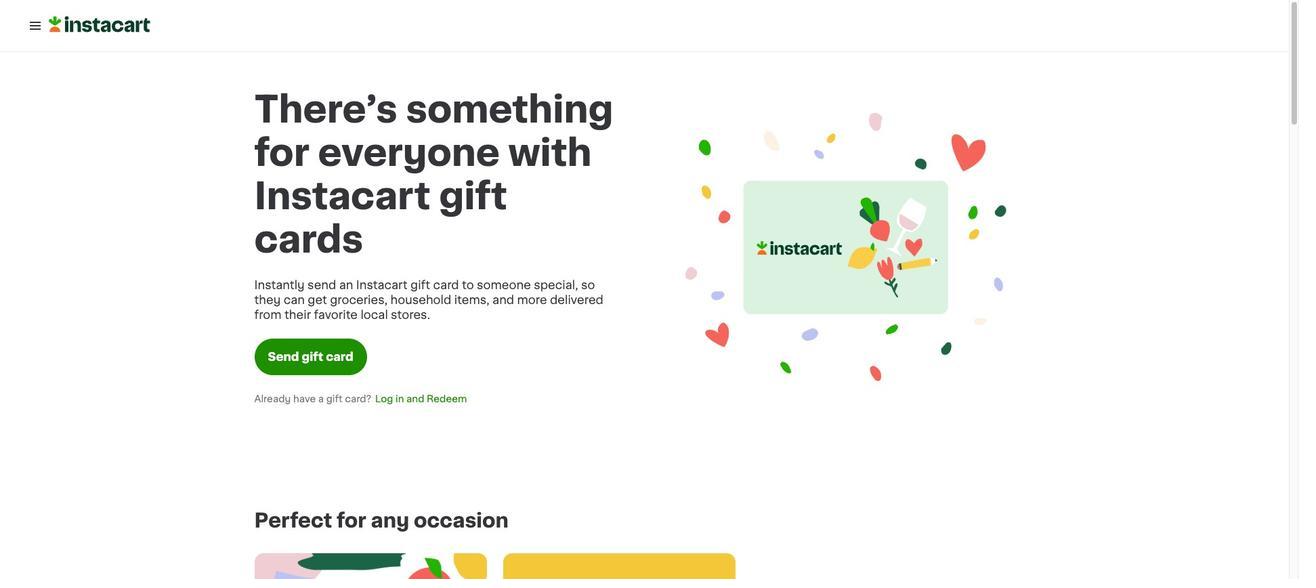 Task type: vqa. For each thing, say whether or not it's contained in the screenshot.
CONFIRM
no



Task type: describe. For each thing, give the bounding box(es) containing it.
cards
[[254, 221, 363, 258]]

get
[[308, 295, 327, 305]]

instantly send an instacart gift card to someone special, so they can get groceries, household items, and more delivered from their favorite local stores.
[[254, 280, 603, 320]]

a
[[318, 394, 324, 404]]

send
[[308, 280, 336, 291]]

with
[[508, 135, 592, 171]]

local
[[361, 310, 388, 320]]

household
[[390, 295, 451, 305]]

instacart gift card image
[[666, 74, 1035, 421]]

more
[[517, 295, 547, 305]]

already
[[254, 394, 291, 404]]

someone
[[477, 280, 531, 291]]

their
[[284, 310, 311, 320]]

1 vertical spatial and
[[406, 394, 424, 404]]

something
[[406, 91, 613, 128]]

they
[[254, 295, 281, 305]]

log in and redeem button
[[371, 391, 471, 406]]

in
[[396, 394, 404, 404]]

gift inside the "send gift card" button
[[302, 352, 323, 362]]

redeem
[[427, 394, 467, 404]]

open main menu image
[[27, 18, 43, 34]]

can
[[284, 295, 305, 305]]

occasion
[[414, 511, 509, 530]]

so
[[581, 280, 595, 291]]

send gift card
[[268, 352, 353, 362]]

perfect for any occasion
[[254, 511, 509, 530]]



Task type: locate. For each thing, give the bounding box(es) containing it.
items,
[[454, 295, 490, 305]]

1 vertical spatial for
[[337, 511, 366, 530]]

special,
[[534, 280, 578, 291]]

instantly
[[254, 280, 305, 291]]

instacart up cards
[[254, 178, 430, 215]]

card down the "favorite"
[[326, 352, 353, 362]]

instacart
[[254, 178, 430, 215], [356, 280, 408, 291]]

log
[[375, 394, 393, 404]]

gift inside the there's something for everyone with instacart gift cards
[[439, 178, 507, 215]]

everyone
[[318, 135, 500, 171]]

stores.
[[391, 310, 430, 320]]

0 horizontal spatial card
[[326, 352, 353, 362]]

send
[[268, 352, 299, 362]]

for inside the there's something for everyone with instacart gift cards
[[254, 135, 309, 171]]

from
[[254, 310, 282, 320]]

and down "someone"
[[492, 295, 514, 305]]

perfect
[[254, 511, 332, 530]]

and right 'in'
[[406, 394, 424, 404]]

and
[[492, 295, 514, 305], [406, 394, 424, 404]]

1 vertical spatial card
[[326, 352, 353, 362]]

card
[[433, 280, 459, 291], [326, 352, 353, 362]]

there's something for everyone with instacart gift cards
[[254, 91, 613, 258]]

instacart inside instantly send an instacart gift card to someone special, so they can get groceries, household items, and more delivered from their favorite local stores.
[[356, 280, 408, 291]]

for
[[254, 135, 309, 171], [337, 511, 366, 530]]

already have a gift card? log in and redeem
[[254, 394, 467, 404]]

0 vertical spatial and
[[492, 295, 514, 305]]

gift
[[439, 178, 507, 215], [410, 280, 430, 291], [302, 352, 323, 362], [326, 394, 343, 404]]

1 horizontal spatial and
[[492, 295, 514, 305]]

1 horizontal spatial for
[[337, 511, 366, 530]]

instacart up groceries,
[[356, 280, 408, 291]]

0 vertical spatial instacart
[[254, 178, 430, 215]]

and inside instantly send an instacart gift card to someone special, so they can get groceries, household items, and more delivered from their favorite local stores.
[[492, 295, 514, 305]]

card left to
[[433, 280, 459, 291]]

0 vertical spatial for
[[254, 135, 309, 171]]

gift inside instantly send an instacart gift card to someone special, so they can get groceries, household items, and more delivered from their favorite local stores.
[[410, 280, 430, 291]]

send gift card button
[[254, 339, 367, 375]]

1 horizontal spatial card
[[433, 280, 459, 291]]

1 vertical spatial instacart
[[356, 280, 408, 291]]

0 horizontal spatial and
[[406, 394, 424, 404]]

card inside instantly send an instacart gift card to someone special, so they can get groceries, household items, and more delivered from their favorite local stores.
[[433, 280, 459, 291]]

0 vertical spatial card
[[433, 280, 459, 291]]

0 horizontal spatial for
[[254, 135, 309, 171]]

card inside button
[[326, 352, 353, 362]]

instacart home image
[[49, 16, 150, 33]]

delivered
[[550, 295, 603, 305]]

have
[[293, 394, 316, 404]]

for left any
[[337, 511, 366, 530]]

card?
[[345, 394, 371, 404]]

instacart inside the there's something for everyone with instacart gift cards
[[254, 178, 430, 215]]

any
[[371, 511, 409, 530]]

groceries,
[[330, 295, 388, 305]]

for down there's
[[254, 135, 309, 171]]

favorite
[[314, 310, 358, 320]]

there's
[[254, 91, 397, 128]]

an
[[339, 280, 353, 291]]

to
[[462, 280, 474, 291]]



